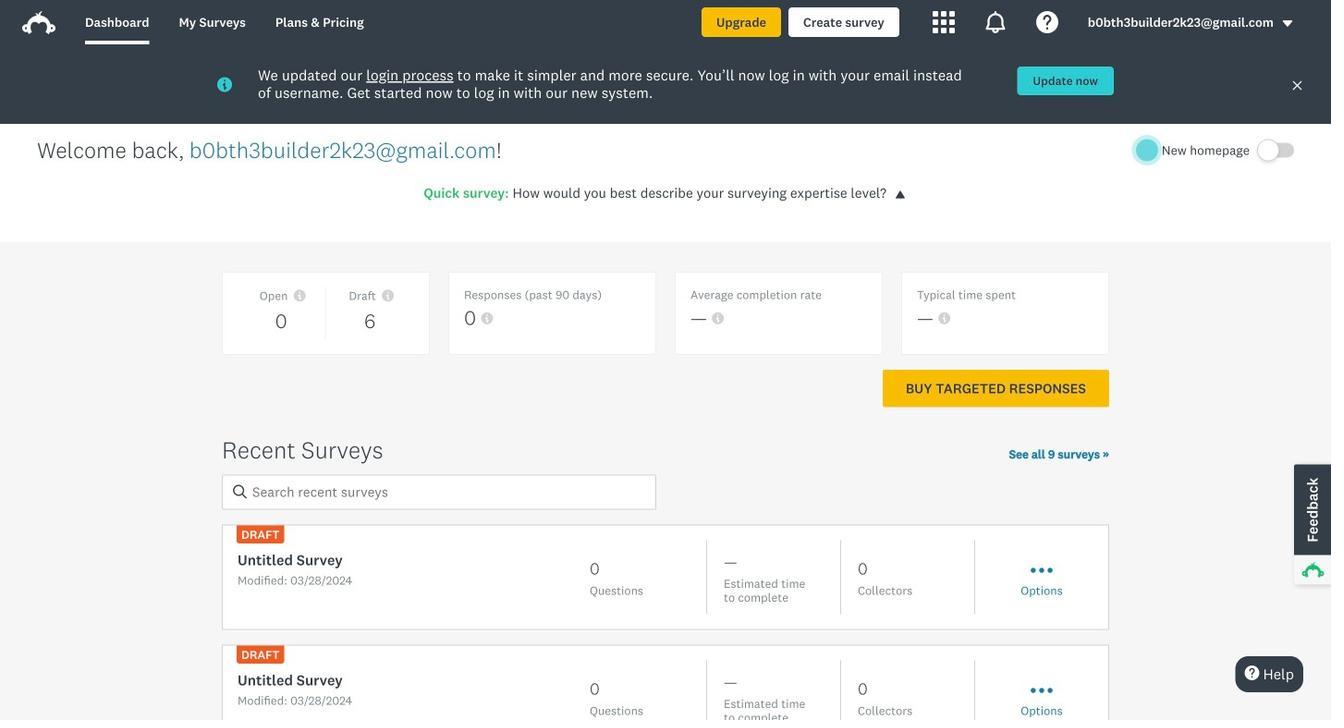 Task type: describe. For each thing, give the bounding box(es) containing it.
help icon image
[[1036, 11, 1058, 33]]

Search recent surveys text field
[[222, 474, 656, 510]]

x image
[[1291, 79, 1303, 92]]



Task type: vqa. For each thing, say whether or not it's contained in the screenshot.
X icon
yes



Task type: locate. For each thing, give the bounding box(es) containing it.
dropdown arrow image
[[1281, 17, 1294, 30]]

1 products icon image from the left
[[932, 11, 955, 33]]

2 products icon image from the left
[[984, 11, 1006, 33]]

0 horizontal spatial products icon image
[[932, 11, 955, 33]]

1 horizontal spatial products icon image
[[984, 11, 1006, 33]]

surveymonkey logo image
[[22, 11, 55, 34]]

products icon image
[[932, 11, 955, 33], [984, 11, 1006, 33]]

None field
[[222, 474, 656, 510]]



